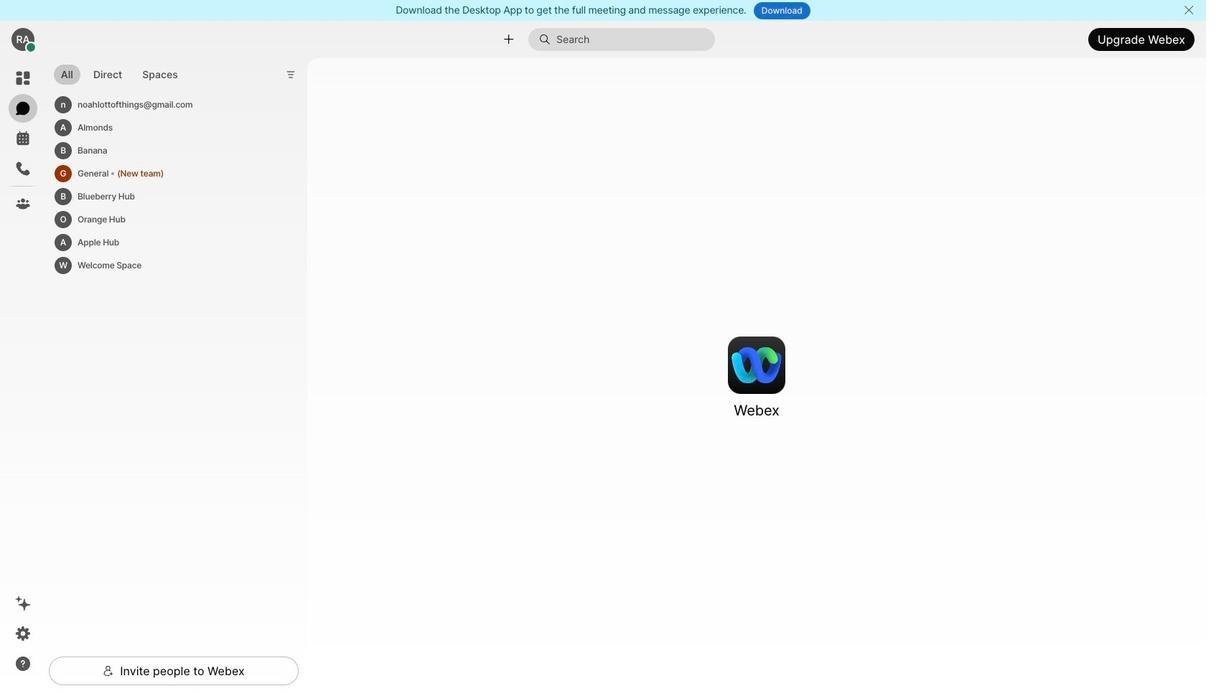 Task type: locate. For each thing, give the bounding box(es) containing it.
noahlottofthings@gmail.com list item
[[52, 93, 287, 116]]

blueberry hub list item
[[52, 185, 287, 208]]

navigation
[[0, 58, 46, 692]]

tab list
[[50, 56, 189, 89]]

banana list item
[[52, 139, 287, 162]]



Task type: describe. For each thing, give the bounding box(es) containing it.
webex tab list
[[9, 64, 37, 218]]

welcome space list item
[[52, 254, 287, 277]]

almonds list item
[[52, 116, 287, 139]]

orange hub list item
[[52, 208, 287, 231]]

apple hub list item
[[52, 231, 287, 254]]

(new team) element
[[117, 166, 164, 181]]

cancel_16 image
[[1184, 4, 1195, 16]]

general list item
[[52, 162, 287, 185]]



Task type: vqa. For each thing, say whether or not it's contained in the screenshot.
TAB LIST
yes



